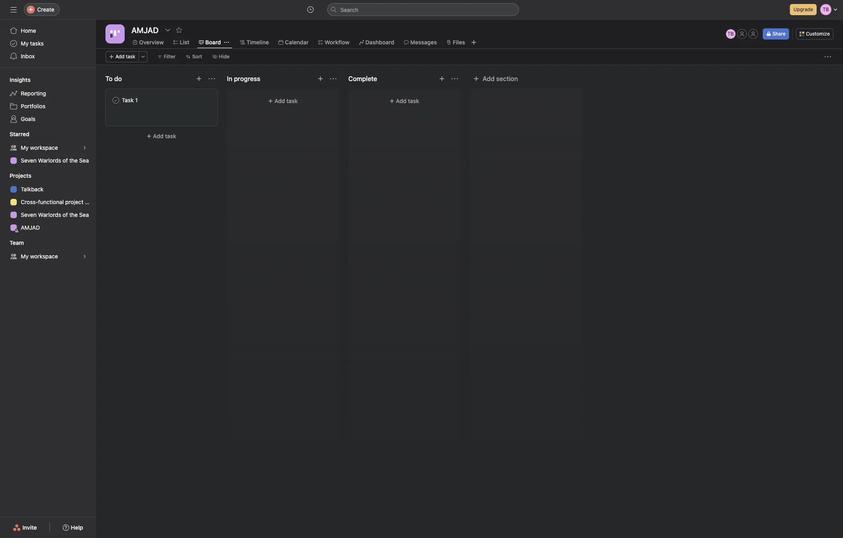Task type: describe. For each thing, give the bounding box(es) containing it.
create button
[[24, 3, 60, 16]]

warlords for seven warlords of the sea link within starred "element"
[[38, 157, 61, 164]]

the for seven warlords of the sea link within starred "element"
[[69, 157, 78, 164]]

talkback link
[[5, 183, 91, 196]]

2 seven warlords of the sea link from the top
[[5, 209, 91, 221]]

dashboard link
[[359, 38, 394, 47]]

seven for second seven warlords of the sea link
[[21, 211, 37, 218]]

1
[[135, 97, 138, 104]]

to do
[[106, 75, 122, 82]]

insights element
[[0, 73, 96, 127]]

workflow link
[[318, 38, 350, 47]]

add to starred image
[[176, 27, 182, 33]]

0 horizontal spatial more actions image
[[141, 54, 145, 59]]

tb button
[[726, 29, 736, 39]]

customize
[[806, 31, 830, 37]]

reporting link
[[5, 87, 91, 100]]

cross-functional project plan link
[[5, 196, 96, 209]]

show options image
[[165, 27, 171, 33]]

files link
[[447, 38, 465, 47]]

tab actions image
[[224, 40, 229, 45]]

add tab image
[[471, 39, 477, 46]]

seven for seven warlords of the sea link within starred "element"
[[21, 157, 37, 164]]

my workspace link for see details, my workspace image
[[5, 141, 91, 154]]

sea for seven warlords of the sea link within starred "element"
[[79, 157, 89, 164]]

workspace for see details, my workspace image
[[30, 144, 58, 151]]

more section actions image for complete
[[452, 76, 458, 82]]

list
[[180, 39, 189, 46]]

add task image
[[317, 76, 324, 82]]

history image
[[307, 6, 314, 13]]

1 horizontal spatial more actions image
[[825, 54, 831, 60]]

help button
[[58, 521, 88, 535]]

invite
[[22, 524, 37, 531]]

seven warlords of the sea for second seven warlords of the sea link
[[21, 211, 89, 218]]

seven warlords of the sea for seven warlords of the sea link within starred "element"
[[21, 157, 89, 164]]

plan
[[85, 199, 96, 205]]

projects button
[[0, 172, 31, 180]]

add inside add section button
[[483, 75, 495, 82]]

add task image for complete
[[439, 76, 445, 82]]

complete
[[349, 75, 377, 82]]

calendar
[[285, 39, 309, 46]]

Completed checkbox
[[111, 96, 121, 105]]

messages
[[410, 39, 437, 46]]

project
[[65, 199, 83, 205]]

calendar link
[[279, 38, 309, 47]]

board link
[[199, 38, 221, 47]]

more section actions image
[[209, 76, 215, 82]]

my tasks
[[21, 40, 44, 47]]

share
[[773, 31, 786, 37]]

filter
[[164, 54, 176, 60]]

sort button
[[182, 51, 206, 62]]

tasks
[[30, 40, 44, 47]]

see details, my workspace image
[[82, 145, 87, 150]]

cross-
[[21, 199, 38, 205]]

talkback
[[21, 186, 44, 193]]

inbox
[[21, 53, 35, 60]]

files
[[453, 39, 465, 46]]

tb
[[728, 31, 734, 37]]

goals
[[21, 116, 35, 122]]

hide sidebar image
[[10, 6, 17, 13]]

in progress
[[227, 75, 260, 82]]

task 1
[[122, 97, 138, 104]]

of for seven warlords of the sea link within starred "element"
[[63, 157, 68, 164]]

timeline
[[247, 39, 269, 46]]

overview
[[139, 39, 164, 46]]



Task type: vqa. For each thing, say whether or not it's contained in the screenshot.
Go Back image
no



Task type: locate. For each thing, give the bounding box(es) containing it.
seven warlords of the sea inside projects element
[[21, 211, 89, 218]]

1 horizontal spatial more section actions image
[[452, 76, 458, 82]]

starred
[[10, 131, 29, 137]]

filter button
[[154, 51, 179, 62]]

my inside my tasks link
[[21, 40, 29, 47]]

2 seven from the top
[[21, 211, 37, 218]]

add task image for to do
[[196, 76, 202, 82]]

more section actions image right add task icon
[[330, 76, 337, 82]]

seven warlords of the sea link up talkback link
[[5, 154, 91, 167]]

sea inside projects element
[[79, 211, 89, 218]]

seven
[[21, 157, 37, 164], [21, 211, 37, 218]]

completed image
[[111, 96, 121, 105]]

workspace down amjad link
[[30, 253, 58, 260]]

1 vertical spatial my workspace
[[21, 253, 58, 260]]

0 vertical spatial seven warlords of the sea link
[[5, 154, 91, 167]]

my tasks link
[[5, 37, 91, 50]]

0 vertical spatial seven
[[21, 157, 37, 164]]

1 seven from the top
[[21, 157, 37, 164]]

2 of from the top
[[63, 211, 68, 218]]

warlords down cross-functional project plan link
[[38, 211, 61, 218]]

1 vertical spatial warlords
[[38, 211, 61, 218]]

add task
[[116, 54, 135, 60], [275, 98, 298, 104], [396, 98, 419, 104], [153, 133, 176, 139]]

create
[[37, 6, 54, 13]]

my workspace link down amjad link
[[5, 250, 91, 263]]

amjad
[[21, 224, 40, 231]]

workspace inside starred "element"
[[30, 144, 58, 151]]

more actions image
[[825, 54, 831, 60], [141, 54, 145, 59]]

of inside starred "element"
[[63, 157, 68, 164]]

1 vertical spatial seven warlords of the sea
[[21, 211, 89, 218]]

0 vertical spatial sea
[[79, 157, 89, 164]]

0 vertical spatial of
[[63, 157, 68, 164]]

1 of from the top
[[63, 157, 68, 164]]

more section actions image
[[330, 76, 337, 82], [452, 76, 458, 82]]

seven inside projects element
[[21, 211, 37, 218]]

seven down cross-
[[21, 211, 37, 218]]

1 seven warlords of the sea link from the top
[[5, 154, 91, 167]]

2 add task image from the left
[[439, 76, 445, 82]]

my inside teams element
[[21, 253, 29, 260]]

2 the from the top
[[69, 211, 78, 218]]

add section
[[483, 75, 518, 82]]

my down team
[[21, 253, 29, 260]]

the inside starred "element"
[[69, 157, 78, 164]]

my for see details, my workspace image
[[21, 144, 29, 151]]

more actions image down the overview link at left top
[[141, 54, 145, 59]]

1 my workspace from the top
[[21, 144, 58, 151]]

teams element
[[0, 236, 96, 265]]

workspace for see details, my workspace icon
[[30, 253, 58, 260]]

0 vertical spatial warlords
[[38, 157, 61, 164]]

my workspace link down goals 'link'
[[5, 141, 91, 154]]

1 my from the top
[[21, 40, 29, 47]]

cross-functional project plan
[[21, 199, 96, 205]]

1 sea from the top
[[79, 157, 89, 164]]

share button
[[763, 28, 789, 40]]

2 my workspace link from the top
[[5, 250, 91, 263]]

warlords
[[38, 157, 61, 164], [38, 211, 61, 218]]

my down starred
[[21, 144, 29, 151]]

my workspace link inside starred "element"
[[5, 141, 91, 154]]

the down project
[[69, 211, 78, 218]]

timeline link
[[240, 38, 269, 47]]

starred button
[[0, 130, 29, 138]]

portfolios
[[21, 103, 45, 110]]

amjad link
[[5, 221, 91, 234]]

1 vertical spatial the
[[69, 211, 78, 218]]

seven warlords of the sea up talkback link
[[21, 157, 89, 164]]

reporting
[[21, 90, 46, 97]]

0 horizontal spatial more section actions image
[[330, 76, 337, 82]]

my workspace
[[21, 144, 58, 151], [21, 253, 58, 260]]

0 vertical spatial workspace
[[30, 144, 58, 151]]

of up talkback link
[[63, 157, 68, 164]]

global element
[[0, 20, 96, 68]]

add task button
[[106, 51, 139, 62], [232, 94, 334, 108], [353, 94, 456, 108], [106, 129, 217, 143]]

seven warlords of the sea
[[21, 157, 89, 164], [21, 211, 89, 218]]

functional
[[38, 199, 64, 205]]

the up talkback link
[[69, 157, 78, 164]]

1 horizontal spatial add task image
[[439, 76, 445, 82]]

2 workspace from the top
[[30, 253, 58, 260]]

workspace
[[30, 144, 58, 151], [30, 253, 58, 260]]

sea down the plan
[[79, 211, 89, 218]]

sea
[[79, 157, 89, 164], [79, 211, 89, 218]]

home link
[[5, 24, 91, 37]]

2 warlords from the top
[[38, 211, 61, 218]]

2 seven warlords of the sea from the top
[[21, 211, 89, 218]]

invite button
[[8, 521, 42, 535]]

customize button
[[796, 28, 834, 40]]

projects element
[[0, 169, 96, 236]]

seven warlords of the sea link inside starred "element"
[[5, 154, 91, 167]]

section
[[496, 75, 518, 82]]

seven warlords of the sea inside starred "element"
[[21, 157, 89, 164]]

of inside projects element
[[63, 211, 68, 218]]

sea down see details, my workspace image
[[79, 157, 89, 164]]

the for second seven warlords of the sea link
[[69, 211, 78, 218]]

warlords inside starred "element"
[[38, 157, 61, 164]]

list link
[[173, 38, 189, 47]]

0 vertical spatial seven warlords of the sea
[[21, 157, 89, 164]]

1 vertical spatial of
[[63, 211, 68, 218]]

help
[[71, 524, 83, 531]]

upgrade
[[794, 6, 813, 12]]

team
[[10, 239, 24, 246]]

1 vertical spatial my workspace link
[[5, 250, 91, 263]]

my
[[21, 40, 29, 47], [21, 144, 29, 151], [21, 253, 29, 260]]

insights
[[10, 76, 31, 83]]

board
[[205, 39, 221, 46]]

workspace inside teams element
[[30, 253, 58, 260]]

warlords for second seven warlords of the sea link
[[38, 211, 61, 218]]

0 vertical spatial my workspace
[[21, 144, 58, 151]]

starred element
[[0, 127, 96, 169]]

more actions image down customize
[[825, 54, 831, 60]]

sort
[[192, 54, 202, 60]]

2 sea from the top
[[79, 211, 89, 218]]

3 my from the top
[[21, 253, 29, 260]]

the inside projects element
[[69, 211, 78, 218]]

see details, my workspace image
[[82, 254, 87, 259]]

dashboard
[[366, 39, 394, 46]]

2 my workspace from the top
[[21, 253, 58, 260]]

my for see details, my workspace icon
[[21, 253, 29, 260]]

board image
[[110, 29, 120, 39]]

add task image
[[196, 76, 202, 82], [439, 76, 445, 82]]

1 vertical spatial seven
[[21, 211, 37, 218]]

my workspace link for see details, my workspace icon
[[5, 250, 91, 263]]

portfolios link
[[5, 100, 91, 113]]

goals link
[[5, 113, 91, 125]]

workspace down goals 'link'
[[30, 144, 58, 151]]

hide button
[[209, 51, 233, 62]]

seven up projects
[[21, 157, 37, 164]]

my inside starred "element"
[[21, 144, 29, 151]]

the
[[69, 157, 78, 164], [69, 211, 78, 218]]

projects
[[10, 172, 31, 179]]

workflow
[[325, 39, 350, 46]]

seven inside starred "element"
[[21, 157, 37, 164]]

task
[[126, 54, 135, 60], [287, 98, 298, 104], [408, 98, 419, 104], [165, 133, 176, 139]]

1 my workspace link from the top
[[5, 141, 91, 154]]

add
[[116, 54, 124, 60], [483, 75, 495, 82], [275, 98, 285, 104], [396, 98, 407, 104], [153, 133, 164, 139]]

warlords up talkback link
[[38, 157, 61, 164]]

my workspace down starred
[[21, 144, 58, 151]]

1 vertical spatial workspace
[[30, 253, 58, 260]]

messages link
[[404, 38, 437, 47]]

0 vertical spatial my
[[21, 40, 29, 47]]

upgrade button
[[790, 4, 817, 15]]

home
[[21, 27, 36, 34]]

seven warlords of the sea link
[[5, 154, 91, 167], [5, 209, 91, 221]]

my workspace inside teams element
[[21, 253, 58, 260]]

more section actions image down files link
[[452, 76, 458, 82]]

insights button
[[0, 76, 31, 84]]

1 vertical spatial sea
[[79, 211, 89, 218]]

overview link
[[133, 38, 164, 47]]

my workspace link inside teams element
[[5, 250, 91, 263]]

sea inside starred "element"
[[79, 157, 89, 164]]

1 add task image from the left
[[196, 76, 202, 82]]

of
[[63, 157, 68, 164], [63, 211, 68, 218]]

inbox link
[[5, 50, 91, 63]]

1 workspace from the top
[[30, 144, 58, 151]]

1 seven warlords of the sea from the top
[[21, 157, 89, 164]]

sea for second seven warlords of the sea link
[[79, 211, 89, 218]]

2 more section actions image from the left
[[452, 76, 458, 82]]

1 vertical spatial seven warlords of the sea link
[[5, 209, 91, 221]]

of for second seven warlords of the sea link
[[63, 211, 68, 218]]

my workspace for my workspace link inside teams element
[[21, 253, 58, 260]]

my left tasks
[[21, 40, 29, 47]]

None text field
[[129, 23, 161, 37]]

Search tasks, projects, and more text field
[[327, 3, 519, 16]]

0 vertical spatial the
[[69, 157, 78, 164]]

hide
[[219, 54, 230, 60]]

of down cross-functional project plan
[[63, 211, 68, 218]]

team button
[[0, 239, 24, 247]]

warlords inside projects element
[[38, 211, 61, 218]]

0 horizontal spatial add task image
[[196, 76, 202, 82]]

my workspace inside starred "element"
[[21, 144, 58, 151]]

2 vertical spatial my
[[21, 253, 29, 260]]

add section button
[[470, 72, 521, 86]]

1 the from the top
[[69, 157, 78, 164]]

0 vertical spatial my workspace link
[[5, 141, 91, 154]]

my workspace for my workspace link inside starred "element"
[[21, 144, 58, 151]]

1 warlords from the top
[[38, 157, 61, 164]]

1 more section actions image from the left
[[330, 76, 337, 82]]

1 vertical spatial my
[[21, 144, 29, 151]]

2 my from the top
[[21, 144, 29, 151]]

seven warlords of the sea link down the functional
[[5, 209, 91, 221]]

my workspace link
[[5, 141, 91, 154], [5, 250, 91, 263]]

my workspace down team
[[21, 253, 58, 260]]

task
[[122, 97, 134, 104]]

seven warlords of the sea down cross-functional project plan
[[21, 211, 89, 218]]

more section actions image for in progress
[[330, 76, 337, 82]]



